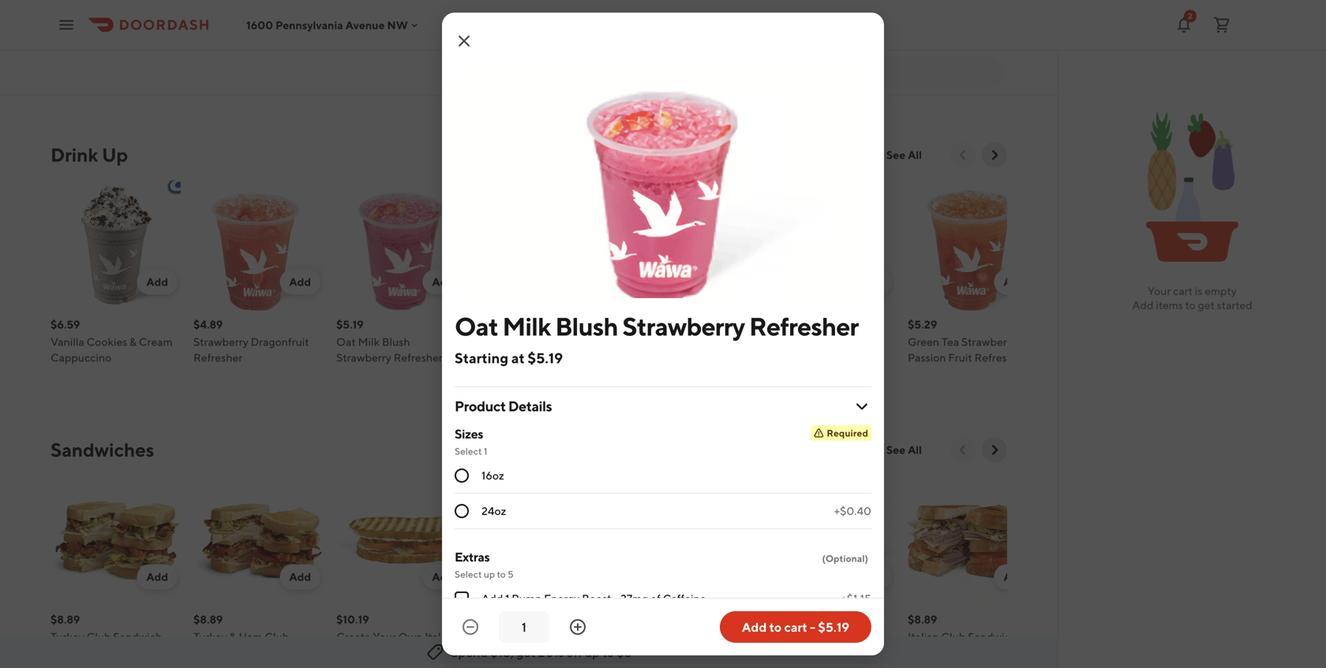Task type: locate. For each thing, give the bounding box(es) containing it.
strawberry inside $5.29 green tea strawberry passion fruit refresher
[[962, 336, 1017, 349]]

your
[[1148, 285, 1171, 298], [373, 631, 396, 644], [516, 631, 539, 644]]

1 horizontal spatial smoothie
[[336, 56, 385, 69]]

none radio inside sizes group
[[455, 505, 469, 519]]

create
[[336, 631, 371, 644], [479, 631, 514, 644]]

0 vertical spatial see all link
[[877, 143, 932, 168]]

2 all from the top
[[908, 444, 922, 457]]

get right the $15,
[[516, 646, 536, 661]]

at
[[512, 350, 525, 367]]

refresher inside $4.89 strawberry dragonfruit refresher
[[193, 351, 243, 364]]

2 horizontal spatial smoothie
[[908, 56, 957, 69]]

$6.59
[[51, 23, 80, 36], [193, 23, 223, 36], [51, 318, 80, 331]]

see for sandwiches
[[887, 444, 906, 457]]

add for $6.59 vanilla cookies & cream cappuccino
[[146, 276, 168, 289]]

1 see all from the top
[[887, 148, 922, 161]]

items
[[1156, 299, 1184, 312]]

next button of carousel image
[[987, 147, 1003, 163]]

1 horizontal spatial vanilla
[[193, 40, 227, 53]]

tea
[[942, 336, 960, 349]]

1 $4.79 from the left
[[622, 318, 651, 331]]

create inside "$10.19 create your own italian panini"
[[336, 631, 371, 644]]

extras group
[[455, 549, 872, 669]]

0 horizontal spatial italian
[[425, 631, 456, 644]]

vanilla inside $6.59 vanilla cookies & cream cappuccino
[[51, 336, 84, 349]]

0 horizontal spatial your
[[373, 631, 396, 644]]

1 horizontal spatial panini
[[559, 647, 591, 660]]

select
[[455, 446, 482, 457], [455, 569, 482, 580]]

0 vertical spatial cart
[[1173, 285, 1193, 298]]

2 horizontal spatial $5.19
[[818, 620, 850, 635]]

blush
[[555, 312, 618, 342], [382, 336, 410, 349]]

1 vertical spatial -
[[810, 620, 816, 635]]

italian inside '$8.89 italian club sandwich'
[[908, 631, 939, 644]]

sizes group
[[455, 426, 872, 530]]

drink up
[[51, 144, 128, 166]]

add to cart - $5.19
[[742, 620, 850, 635]]

add inside extras group
[[482, 593, 503, 606]]

cappuccino
[[51, 351, 112, 364], [479, 351, 540, 364]]

1 horizontal spatial cappuccino
[[479, 351, 540, 364]]

caramel up at
[[514, 336, 556, 349]]

sandwich inside the chicken salad club sandwich
[[622, 647, 671, 660]]

next button of carousel image
[[987, 443, 1003, 458]]

0 vertical spatial $5.19
[[336, 318, 364, 331]]

0 horizontal spatial up
[[484, 569, 495, 580]]

milk
[[503, 312, 551, 342], [358, 336, 380, 349]]

all
[[908, 148, 922, 161], [908, 444, 922, 457]]

get inside your cart is empty add items to get started
[[1198, 299, 1215, 312]]

1 horizontal spatial oat
[[455, 312, 498, 342]]

0 horizontal spatial $5.19
[[336, 318, 364, 331]]

oat
[[455, 312, 498, 342], [336, 336, 356, 349]]

1 horizontal spatial italian
[[908, 631, 939, 644]]

select inside 'sizes select 1'
[[455, 446, 482, 457]]

sandwich inside '$8.89 italian club sandwich'
[[968, 631, 1017, 644]]

0 horizontal spatial get
[[516, 646, 536, 661]]

1 vertical spatial vanilla
[[51, 336, 84, 349]]

$10.19 inside "$10.19 create your own italian panini"
[[336, 614, 369, 627]]

sandwich for $8.89 italian club sandwich
[[968, 631, 1017, 644]]

1 horizontal spatial create
[[479, 631, 514, 644]]

refresher
[[749, 312, 859, 342], [193, 351, 243, 364], [394, 351, 443, 364], [975, 351, 1024, 364]]

$15,
[[491, 646, 514, 661]]

2 caramel from the left
[[622, 336, 665, 349]]

club
[[87, 631, 111, 644], [265, 631, 289, 644], [696, 631, 721, 644], [846, 631, 871, 644], [942, 631, 966, 644]]

$8.89 turkey club sandwich
[[51, 614, 162, 644]]

$6.59 inside $6.59 vanilla cookies & cream cappuccino
[[51, 318, 80, 331]]

decrease quantity by 1 image
[[461, 618, 480, 637]]

$5.39 strawberry banana smoothie
[[336, 23, 432, 69]]

up right 'off'
[[585, 646, 600, 661]]

Current quantity is 1 number field
[[509, 619, 540, 636]]

1 horizontal spatial 1
[[505, 593, 510, 606]]

club inside the $8.89 bacon avocado club sandwich
[[846, 631, 871, 644]]

ham
[[239, 631, 262, 644]]

3 club from the left
[[696, 631, 721, 644]]

cookies inside $6.59 vanilla cookies & cream cappuccino
[[87, 336, 127, 349]]

- left 37mg
[[614, 593, 619, 606]]

1 vertical spatial see all
[[887, 444, 922, 457]]

1 all from the top
[[908, 148, 922, 161]]

1600 pennsylvania avenue nw
[[246, 18, 408, 31]]

is
[[1195, 285, 1203, 298]]

0 vertical spatial see all
[[887, 148, 922, 161]]

to down is
[[1186, 299, 1196, 312]]

+$1.15
[[841, 593, 872, 606]]

1 horizontal spatial own
[[541, 631, 566, 644]]

$10.19 for $10.19 create your own italian panini
[[336, 614, 369, 627]]

select for extras
[[455, 569, 482, 580]]

all for drink up
[[908, 148, 922, 161]]

None radio
[[455, 505, 469, 519]]

bacon avocado club sandwich image
[[765, 476, 895, 606]]

2 smoothie from the left
[[336, 56, 385, 69]]

previous button of carousel image for sandwiches
[[955, 443, 971, 458]]

add for $4.79 dulce de leche latte
[[861, 276, 883, 289]]

0 horizontal spatial cream
[[103, 40, 137, 53]]

2 italian from the left
[[908, 631, 939, 644]]

create inside "$10.19 create your own oven roasted turkey panini"
[[479, 631, 514, 644]]

0 horizontal spatial own
[[398, 631, 423, 644]]

cookies inside $6.59 vanilla cookies & cream smoothie
[[229, 40, 270, 53]]

1
[[484, 446, 488, 457], [505, 593, 510, 606]]

club for chicken salad club sandwich
[[696, 631, 721, 644]]

own left the decrease quantity by 1 image
[[398, 631, 423, 644]]

sandwich for chicken salad club sandwich
[[622, 647, 671, 660]]

strawberry inside $5.19 oat milk blush strawberry refresher
[[336, 351, 391, 364]]

0 horizontal spatial turkey
[[51, 631, 84, 644]]

0 vertical spatial get
[[1198, 299, 1215, 312]]

turkey for turkey club sandwich
[[51, 631, 84, 644]]

$6.59 cookies & cream milkshake
[[51, 23, 137, 69]]

$4.79 inside $4.79 caramel hot chocolate
[[622, 318, 651, 331]]

2 see all link from the top
[[877, 438, 932, 463]]

energy
[[544, 593, 580, 606]]

1 vertical spatial up
[[585, 646, 600, 661]]

sandwich inside $8.89 turkey & ham club sandwich
[[193, 647, 242, 660]]

1 horizontal spatial $10.19
[[479, 614, 512, 627]]

5
[[508, 569, 514, 580]]

$8.89
[[51, 614, 80, 627], [193, 614, 223, 627], [765, 614, 795, 627], [908, 614, 938, 627]]

2 panini from the left
[[559, 647, 591, 660]]

1 horizontal spatial get
[[1198, 299, 1215, 312]]

1 horizontal spatial your
[[516, 631, 539, 644]]

$8.89 for $8.89 italian club sandwich
[[908, 614, 938, 627]]

0 horizontal spatial 1
[[484, 446, 488, 457]]

1 horizontal spatial -
[[810, 620, 816, 635]]

blush inside "dialog"
[[555, 312, 618, 342]]

increase quantity by 1 image
[[569, 618, 587, 637]]

1 smoothie from the left
[[193, 56, 242, 69]]

panini inside "$10.19 create your own oven roasted turkey panini"
[[559, 647, 591, 660]]

4 club from the left
[[846, 631, 871, 644]]

2 see from the top
[[887, 444, 906, 457]]

to left avocado in the right bottom of the page
[[770, 620, 782, 635]]

sandwich inside $8.89 turkey club sandwich
[[113, 631, 162, 644]]

$5.19 inside $5.19 oat milk blush strawberry refresher
[[336, 318, 364, 331]]

panini
[[336, 647, 368, 660], [559, 647, 591, 660]]

$6.59 for $6.59 vanilla cookies & cream smoothie
[[193, 23, 223, 36]]

5 club from the left
[[942, 631, 966, 644]]

$8.89 inside '$8.89 italian club sandwich'
[[908, 614, 938, 627]]

up
[[102, 144, 128, 166]]

$5.19 inside "button"
[[818, 620, 850, 635]]

$4.79 for $4.79 dulce de leche latte
[[765, 318, 794, 331]]

1 up 16oz
[[484, 446, 488, 457]]

club inside $8.89 turkey club sandwich
[[87, 631, 111, 644]]

$5.19
[[336, 318, 364, 331], [528, 350, 563, 367], [818, 620, 850, 635]]

own up 20%
[[541, 631, 566, 644]]

smoothie
[[193, 56, 242, 69], [336, 56, 385, 69], [908, 56, 957, 69]]

smoothie inside the $5.39 strawberry banana smoothie
[[336, 56, 385, 69]]

$6.59 inside $6.59 vanilla cookies & cream smoothie
[[193, 23, 223, 36]]

0 horizontal spatial blush
[[382, 336, 410, 349]]

1 previous button of carousel image from the top
[[955, 147, 971, 163]]

cream inside $6.59 vanilla cookies & cream cappuccino
[[139, 336, 173, 349]]

required
[[827, 428, 869, 439]]

empty
[[1205, 285, 1237, 298]]

1 horizontal spatial blush
[[555, 312, 618, 342]]

select inside extras select up to 5
[[455, 569, 482, 580]]

2 horizontal spatial your
[[1148, 285, 1171, 298]]

smoothie inside strawberry cheesecake smoothie
[[908, 56, 957, 69]]

previous button of carousel image left next button of carousel icon
[[955, 147, 971, 163]]

1 horizontal spatial cream
[[139, 336, 173, 349]]

0 vertical spatial see
[[887, 148, 906, 161]]

1 see all link from the top
[[877, 143, 932, 168]]

oat up starting at the left
[[455, 312, 498, 342]]

2 select from the top
[[455, 569, 482, 580]]

to inside "add to cart - $5.19" "button"
[[770, 620, 782, 635]]

3 smoothie from the left
[[908, 56, 957, 69]]

all for sandwiches
[[908, 444, 922, 457]]

2 cappuccino from the left
[[479, 351, 540, 364]]

add button
[[137, 270, 178, 295], [137, 270, 178, 295], [280, 270, 321, 295], [280, 270, 321, 295], [423, 270, 463, 295], [423, 270, 463, 295], [709, 270, 749, 295], [709, 270, 749, 295], [852, 270, 892, 295], [852, 270, 892, 295], [994, 270, 1035, 295], [994, 270, 1035, 295], [137, 565, 178, 590], [137, 565, 178, 590], [280, 565, 321, 590], [280, 565, 321, 590], [423, 565, 463, 590], [423, 565, 463, 590], [994, 565, 1035, 590], [994, 565, 1035, 590]]

1 left pump
[[505, 593, 510, 606]]

16oz radio
[[455, 469, 469, 483]]

1 horizontal spatial $5.19
[[528, 350, 563, 367]]

roasted
[[479, 647, 521, 660]]

to left 5
[[497, 569, 506, 580]]

add for $4.89 strawberry dragonfruit refresher
[[289, 276, 311, 289]]

2 $4.79 from the left
[[765, 318, 794, 331]]

1 cappuccino from the left
[[51, 351, 112, 364]]

own for oven
[[541, 631, 566, 644]]

turkey inside $8.89 turkey & ham club sandwich
[[193, 631, 227, 644]]

club inside the chicken salad club sandwich
[[696, 631, 721, 644]]

0 horizontal spatial $4.79
[[622, 318, 651, 331]]

1 vertical spatial all
[[908, 444, 922, 457]]

0 horizontal spatial $10.19
[[336, 614, 369, 627]]

0 horizontal spatial milk
[[358, 336, 380, 349]]

0 horizontal spatial cart
[[785, 620, 808, 635]]

$4.89
[[193, 318, 223, 331]]

2 own from the left
[[541, 631, 566, 644]]

own inside "$10.19 create your own oven roasted turkey panini"
[[541, 631, 566, 644]]

$4.79 dulce de leche latte
[[765, 318, 872, 349]]

up left 5
[[484, 569, 495, 580]]

cookies
[[51, 40, 91, 53], [229, 40, 270, 53], [87, 336, 127, 349]]

0 vertical spatial previous button of carousel image
[[955, 147, 971, 163]]

strawberry inside "dialog"
[[623, 312, 745, 342]]

your inside "$10.19 create your own oven roasted turkey panini"
[[516, 631, 539, 644]]

close undefined image
[[455, 32, 474, 51]]

2 create from the left
[[479, 631, 514, 644]]

1 $10.19 from the left
[[336, 614, 369, 627]]

0 horizontal spatial smoothie
[[193, 56, 242, 69]]

2 horizontal spatial cream
[[282, 40, 316, 53]]

own
[[398, 631, 423, 644], [541, 631, 566, 644]]

$8.89 inside $8.89 turkey club sandwich
[[51, 614, 80, 627]]

1 horizontal spatial $4.79
[[765, 318, 794, 331]]

create your own italian panini image
[[336, 476, 467, 606]]

$10.19 create your own oven roasted turkey panini
[[479, 614, 596, 660]]

cappuccino inside $6.59 vanilla cookies & cream cappuccino
[[51, 351, 112, 364]]

1 vertical spatial $5.19
[[528, 350, 563, 367]]

0 horizontal spatial -
[[614, 593, 619, 606]]

club inside '$8.89 italian club sandwich'
[[942, 631, 966, 644]]

$8.89 for $8.89 turkey club sandwich
[[51, 614, 80, 627]]

1600
[[246, 18, 273, 31]]

pennsylvania
[[276, 18, 343, 31]]

$10.19 for $10.19 create your own oven roasted turkey panini
[[479, 614, 512, 627]]

2 see all from the top
[[887, 444, 922, 457]]

0 vertical spatial all
[[908, 148, 922, 161]]

dulce de leche latte image
[[765, 180, 895, 311]]

0 vertical spatial vanilla
[[193, 40, 227, 53]]

2 $10.19 from the left
[[479, 614, 512, 627]]

$6.59 inside $6.59 cookies & cream milkshake
[[51, 23, 80, 36]]

$10.19 inside "$10.19 create your own oven roasted turkey panini"
[[479, 614, 512, 627]]

0 horizontal spatial cappuccino
[[51, 351, 112, 364]]

strawberry
[[336, 40, 391, 53], [908, 40, 963, 53], [623, 312, 745, 342], [193, 336, 249, 349], [962, 336, 1017, 349], [336, 351, 391, 364]]

1 vertical spatial 1
[[505, 593, 510, 606]]

1 $8.89 from the left
[[51, 614, 80, 627]]

add for $8.89 turkey & ham club sandwich
[[289, 571, 311, 584]]

own inside "$10.19 create your own italian panini"
[[398, 631, 423, 644]]

add
[[146, 276, 168, 289], [289, 276, 311, 289], [432, 276, 454, 289], [718, 276, 740, 289], [861, 276, 883, 289], [1004, 276, 1026, 289], [1132, 299, 1154, 312], [146, 571, 168, 584], [289, 571, 311, 584], [432, 571, 454, 584], [1004, 571, 1026, 584], [482, 593, 503, 606], [742, 620, 767, 635]]

see all
[[887, 148, 922, 161], [887, 444, 922, 457]]

1 create from the left
[[336, 631, 371, 644]]

cream inside $6.59 cookies & cream milkshake
[[103, 40, 137, 53]]

1 caramel from the left
[[514, 336, 556, 349]]

$5.79
[[479, 318, 508, 331]]

24oz
[[482, 505, 506, 518]]

add for $5.19 oat milk blush strawberry refresher
[[432, 276, 454, 289]]

4 $8.89 from the left
[[908, 614, 938, 627]]

started
[[1217, 299, 1253, 312]]

$10.19
[[336, 614, 369, 627], [479, 614, 512, 627]]

sandwich
[[113, 631, 162, 644], [968, 631, 1017, 644], [193, 647, 242, 660], [622, 647, 671, 660], [765, 647, 814, 660]]

3 $8.89 from the left
[[765, 614, 795, 627]]

1 horizontal spatial caramel
[[622, 336, 665, 349]]

cream inside $6.59 vanilla cookies & cream smoothie
[[282, 40, 316, 53]]

milk inside "dialog"
[[503, 312, 551, 342]]

up
[[484, 569, 495, 580], [585, 646, 600, 661]]

1 vertical spatial select
[[455, 569, 482, 580]]

turkey inside $8.89 turkey club sandwich
[[51, 631, 84, 644]]

add inside your cart is empty add items to get started
[[1132, 299, 1154, 312]]

previous button of carousel image left next button of carousel image
[[955, 443, 971, 458]]

refresher inside "dialog"
[[749, 312, 859, 342]]

2 previous button of carousel image from the top
[[955, 443, 971, 458]]

& inside $6.59 vanilla cookies & cream smoothie
[[273, 40, 280, 53]]

1 vertical spatial cart
[[785, 620, 808, 635]]

1 own from the left
[[398, 631, 423, 644]]

1 horizontal spatial milk
[[503, 312, 551, 342]]

2 $8.89 from the left
[[193, 614, 223, 627]]

cream for $6.59 vanilla cookies & cream smoothie
[[282, 40, 316, 53]]

2 club from the left
[[265, 631, 289, 644]]

1 vertical spatial see all link
[[877, 438, 932, 463]]

$4.79 caramel hot chocolate
[[622, 318, 740, 349]]

caramel
[[514, 336, 556, 349], [622, 336, 665, 349]]

0 vertical spatial 1
[[484, 446, 488, 457]]

$8.89 inside $8.89 turkey & ham club sandwich
[[193, 614, 223, 627]]

-
[[614, 593, 619, 606], [810, 620, 816, 635]]

- inside extras group
[[614, 593, 619, 606]]

caramel left hot
[[622, 336, 665, 349]]

0 vertical spatial select
[[455, 446, 482, 457]]

$8.89 for $8.89 turkey & ham club sandwich
[[193, 614, 223, 627]]

caramel hot chocolate image
[[622, 180, 752, 311]]

1 italian from the left
[[425, 631, 456, 644]]

1 vertical spatial previous button of carousel image
[[955, 443, 971, 458]]

1 panini from the left
[[336, 647, 368, 660]]

0 vertical spatial up
[[484, 569, 495, 580]]

$8.89 inside the $8.89 bacon avocado club sandwich
[[765, 614, 795, 627]]

oat milk blush strawberry refresher dialog
[[442, 13, 884, 669]]

select down sizes
[[455, 446, 482, 457]]

vanilla cookies & cream cappuccino image
[[51, 180, 181, 311]]

- right bacon at right
[[810, 620, 816, 635]]

$5.19 oat milk blush strawberry refresher
[[336, 318, 443, 364]]

oat right dragonfruit
[[336, 336, 356, 349]]

1 horizontal spatial cart
[[1173, 285, 1193, 298]]

0 horizontal spatial vanilla
[[51, 336, 84, 349]]

1 vertical spatial see
[[887, 444, 906, 457]]

- inside "button"
[[810, 620, 816, 635]]

0 horizontal spatial oat
[[336, 336, 356, 349]]

0 vertical spatial -
[[614, 593, 619, 606]]

to inside your cart is empty add items to get started
[[1186, 299, 1196, 312]]

previous button of carousel image
[[955, 147, 971, 163], [955, 443, 971, 458]]

your inside "$10.19 create your own italian panini"
[[373, 631, 396, 644]]

turkey club sandwich image
[[51, 476, 181, 606]]

smoothie inside $6.59 vanilla cookies & cream smoothie
[[193, 56, 242, 69]]

see
[[887, 148, 906, 161], [887, 444, 906, 457]]

2 horizontal spatial turkey
[[523, 647, 557, 660]]

1 horizontal spatial turkey
[[193, 631, 227, 644]]

2 vertical spatial $5.19
[[818, 620, 850, 635]]

your inside your cart is empty add items to get started
[[1148, 285, 1171, 298]]

your for $10.19 create your own italian panini
[[373, 631, 396, 644]]

see all link
[[877, 143, 932, 168], [877, 438, 932, 463]]

0 horizontal spatial caramel
[[514, 336, 556, 349]]

0 horizontal spatial create
[[336, 631, 371, 644]]

get down is
[[1198, 299, 1215, 312]]

0 horizontal spatial panini
[[336, 647, 368, 660]]

$5.29
[[908, 318, 938, 331]]

strawberry cheesecake smoothie
[[908, 40, 1027, 69]]

pump
[[512, 593, 542, 606]]

select for sizes
[[455, 446, 482, 457]]

1 select from the top
[[455, 446, 482, 457]]

1 inside extras group
[[505, 593, 510, 606]]

+$0.40
[[834, 505, 872, 518]]

turkey inside "$10.19 create your own oven roasted turkey panini"
[[523, 647, 557, 660]]

strawberry inside strawberry cheesecake smoothie
[[908, 40, 963, 53]]

1 club from the left
[[87, 631, 111, 644]]

vanilla inside $6.59 vanilla cookies & cream smoothie
[[193, 40, 227, 53]]

select down extras
[[455, 569, 482, 580]]

$4.79 inside $4.79 dulce de leche latte
[[765, 318, 794, 331]]

1 see from the top
[[887, 148, 906, 161]]

italian club sandwich image
[[908, 476, 1038, 606]]



Task type: describe. For each thing, give the bounding box(es) containing it.
oat milk blush strawberry refresher
[[455, 312, 859, 342]]

oat milk blush strawberry refresher image
[[336, 180, 467, 311]]

add for $8.89 turkey club sandwich
[[146, 571, 168, 584]]

$6.59 vanilla cookies & cream cappuccino
[[51, 318, 173, 364]]

& inside $6.59 cookies & cream milkshake
[[94, 40, 101, 53]]

milk inside $5.19 oat milk blush strawberry refresher
[[358, 336, 380, 349]]

add inside "button"
[[742, 620, 767, 635]]

latte
[[845, 336, 872, 349]]

drink
[[51, 144, 98, 166]]

panini inside "$10.19 create your own italian panini"
[[336, 647, 368, 660]]

$8.89 bacon avocado club sandwich
[[765, 614, 871, 660]]

details
[[508, 398, 552, 415]]

$5.39
[[336, 23, 366, 36]]

see all link for drink up
[[877, 143, 932, 168]]

dragonfruit
[[251, 336, 309, 349]]

starting
[[455, 350, 509, 367]]

salted
[[479, 336, 511, 349]]

club for $8.89 turkey club sandwich
[[87, 631, 111, 644]]

vanilla for vanilla cookies & cream cappuccino
[[51, 336, 84, 349]]

caramel inside $4.79 caramel hot chocolate
[[622, 336, 665, 349]]

cappuccino inside $5.79 salted caramel cappuccino
[[479, 351, 540, 364]]

see all link for sandwiches
[[877, 438, 932, 463]]

sandwich for $8.89 turkey club sandwich
[[113, 631, 162, 644]]

add for $8.89 italian club sandwich
[[1004, 571, 1026, 584]]

add for $5.29 green tea strawberry passion fruit refresher
[[1004, 276, 1026, 289]]

sandwich inside the $8.89 bacon avocado club sandwich
[[765, 647, 814, 660]]

& inside $8.89 turkey & ham club sandwich
[[229, 631, 237, 644]]

club inside $8.89 turkey & ham club sandwich
[[265, 631, 289, 644]]

refresher inside $5.19 oat milk blush strawberry refresher
[[394, 351, 443, 364]]

chicken salad club sandwich image
[[622, 476, 752, 606]]

blush inside $5.19 oat milk blush strawberry refresher
[[382, 336, 410, 349]]

chicken salad club sandwich
[[622, 631, 721, 660]]

cart inside your cart is empty add items to get started
[[1173, 285, 1193, 298]]

your cart is empty add items to get started
[[1132, 285, 1253, 312]]

caffeine
[[663, 593, 706, 606]]

1 vertical spatial get
[[516, 646, 536, 661]]

$8.89 italian club sandwich
[[908, 614, 1017, 644]]

add for $10.19 create your own italian panini
[[432, 571, 454, 584]]

cream for $6.59 vanilla cookies & cream cappuccino
[[139, 336, 173, 349]]

oat inside oat milk blush strawberry refresher "dialog"
[[455, 312, 498, 342]]

$4.89 strawberry dragonfruit refresher
[[193, 318, 309, 364]]

sizes
[[455, 427, 483, 442]]

de
[[797, 336, 810, 349]]

green
[[908, 336, 940, 349]]

drink up link
[[51, 143, 128, 168]]

own for italian
[[398, 631, 423, 644]]

caramel inside $5.79 salted caramel cappuccino
[[514, 336, 556, 349]]

$10.19 create your own italian panini
[[336, 614, 456, 660]]

2
[[1188, 11, 1193, 21]]

turkey for turkey & ham club sandwich
[[193, 631, 227, 644]]

extras
[[455, 550, 490, 565]]

cheesecake
[[965, 40, 1027, 53]]

add 1 pump energy boost - 37mg of caffeine
[[482, 593, 706, 606]]

oat inside $5.19 oat milk blush strawberry refresher
[[336, 336, 356, 349]]

fruit
[[949, 351, 973, 364]]

$6.59 vanilla cookies & cream smoothie
[[193, 23, 316, 69]]

add to cart - $5.19 button
[[720, 612, 872, 644]]

see all for sandwiches
[[887, 444, 922, 457]]

salad
[[666, 631, 694, 644]]

refresher inside $5.29 green tea strawberry passion fruit refresher
[[975, 351, 1024, 364]]

hot
[[667, 336, 686, 349]]

create for roasted
[[479, 631, 514, 644]]

leche
[[812, 336, 843, 349]]

37mg
[[621, 593, 649, 606]]

$8.89 for $8.89 bacon avocado club sandwich
[[765, 614, 795, 627]]

1 inside 'sizes select 1'
[[484, 446, 488, 457]]

20%
[[538, 646, 564, 661]]

create for panini
[[336, 631, 371, 644]]

bacon
[[765, 631, 797, 644]]

notification bell image
[[1175, 15, 1194, 34]]

cookies inside $6.59 cookies & cream milkshake
[[51, 40, 91, 53]]

passion
[[908, 351, 946, 364]]

sizes select 1
[[455, 427, 488, 457]]

cart inside "button"
[[785, 620, 808, 635]]

$5
[[617, 646, 632, 661]]

oven
[[568, 631, 596, 644]]

Search Wawa search field
[[765, 64, 992, 81]]

create your own oven roasted turkey panini image
[[479, 476, 610, 606]]

up inside extras select up to 5
[[484, 569, 495, 580]]

spend $15, get 20% off up to $5
[[451, 646, 632, 661]]

$6.59 for $6.59 cookies & cream milkshake
[[51, 23, 80, 36]]

strawberry inside $4.89 strawberry dragonfruit refresher
[[193, 336, 249, 349]]

salted caramel cappuccino image
[[479, 180, 610, 311]]

& inside $6.59 vanilla cookies & cream cappuccino
[[130, 336, 137, 349]]

your for $10.19 create your own oven roasted turkey panini
[[516, 631, 539, 644]]

strawberry inside the $5.39 strawberry banana smoothie
[[336, 40, 391, 53]]

dulce
[[765, 336, 795, 349]]

chocolate
[[688, 336, 740, 349]]

cookies for $6.59 vanilla cookies & cream cappuccino
[[87, 336, 127, 349]]

extras select up to 5
[[455, 550, 514, 580]]

club for $8.89 italian club sandwich
[[942, 631, 966, 644]]

avenue
[[346, 18, 385, 31]]

$5.29 green tea strawberry passion fruit refresher
[[908, 318, 1024, 364]]

off
[[567, 646, 583, 661]]

chicken
[[622, 631, 664, 644]]

1600 pennsylvania avenue nw button
[[246, 18, 421, 31]]

sandwiches
[[51, 439, 154, 462]]

$8.89 turkey & ham club sandwich
[[193, 614, 289, 660]]

to left the $5
[[603, 646, 614, 661]]

1 horizontal spatial up
[[585, 646, 600, 661]]

strawberry dragonfruit refresher image
[[193, 180, 324, 311]]

product details
[[455, 398, 552, 415]]

cookies for $6.59 vanilla cookies & cream smoothie
[[229, 40, 270, 53]]

$6.59 for $6.59 vanilla cookies & cream cappuccino
[[51, 318, 80, 331]]

starting at $5.19
[[455, 350, 563, 367]]

$5.79 salted caramel cappuccino
[[479, 318, 556, 364]]

to inside extras select up to 5
[[497, 569, 506, 580]]

product details button
[[455, 388, 872, 426]]

product
[[455, 398, 506, 415]]

add for $4.79 caramel hot chocolate
[[718, 276, 740, 289]]

of
[[651, 593, 661, 606]]

nw
[[387, 18, 408, 31]]

previous button of carousel image for drink up
[[955, 147, 971, 163]]

green tea strawberry passion fruit refresher image
[[908, 180, 1038, 311]]

0 items, open order cart image
[[1213, 15, 1232, 34]]

see all for drink up
[[887, 148, 922, 161]]

spend
[[451, 646, 488, 661]]

vanilla for vanilla cookies & cream smoothie
[[193, 40, 227, 53]]

banana
[[394, 40, 432, 53]]

boost
[[582, 593, 612, 606]]

16oz
[[482, 469, 504, 482]]

(optional)
[[822, 554, 869, 565]]

sandwiches link
[[51, 438, 154, 463]]

milkshake
[[51, 56, 102, 69]]

open menu image
[[57, 15, 76, 34]]

turkey & ham club sandwich image
[[193, 476, 324, 606]]

see for drink up
[[887, 148, 906, 161]]

$4.79 for $4.79 caramel hot chocolate
[[622, 318, 651, 331]]

avocado
[[799, 631, 844, 644]]

italian inside "$10.19 create your own italian panini"
[[425, 631, 456, 644]]



Task type: vqa. For each thing, say whether or not it's contained in the screenshot.
Refresher in the $5.19 Oat Milk Blush Strawberry Refresher
yes



